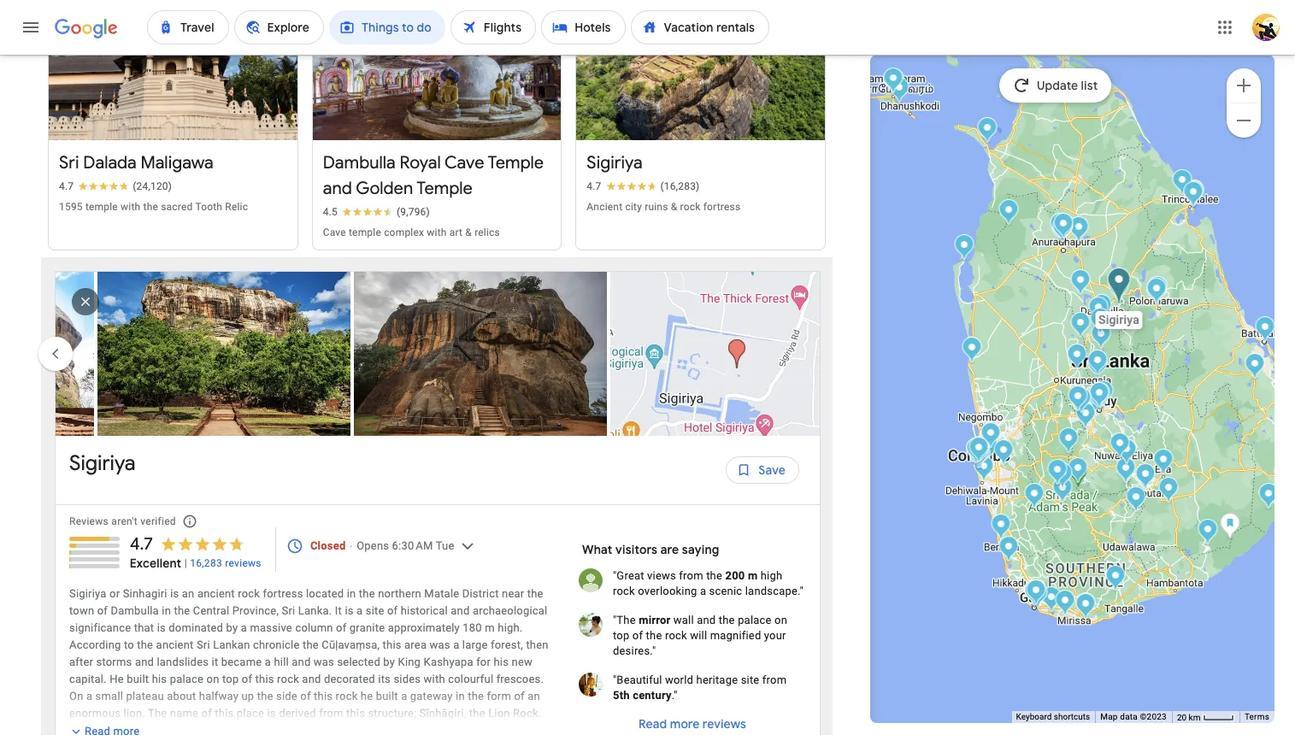Task type: describe. For each thing, give the bounding box(es) containing it.
hill
[[274, 656, 289, 669]]

the down mirror
[[646, 629, 662, 642]]

halfway
[[199, 690, 239, 703]]

rathnapura national museum image
[[1053, 477, 1072, 505]]

previous image
[[35, 333, 76, 374]]

desires."
[[613, 645, 656, 658]]

christian reformed church of sri lanka image
[[969, 437, 989, 465]]

1595
[[59, 201, 83, 213]]

according
[[69, 639, 121, 652]]

"beautiful
[[613, 674, 662, 687]]

from inside ""beautiful world heritage site from 5th century .""
[[763, 674, 787, 687]]

kelaniya raja maha viharaya image
[[978, 435, 998, 464]]

0 vertical spatial by
[[226, 622, 238, 634]]

reviews
[[69, 516, 109, 528]]

chronicle
[[253, 639, 300, 652]]

1 horizontal spatial it
[[434, 724, 441, 735]]

dalada
[[83, 152, 137, 173]]

the left king's at the left of page
[[348, 724, 364, 735]]

is right sinhagiri
[[170, 587, 179, 600]]

side
[[276, 690, 298, 703]]

1 horizontal spatial fortress
[[704, 201, 741, 213]]

2 vertical spatial palace
[[197, 724, 231, 735]]

more
[[670, 717, 700, 732]]

seetha amman kovil image
[[1117, 439, 1137, 467]]

form
[[487, 690, 511, 703]]

wall and the palace on top of the rock will magnified your desires."
[[613, 614, 788, 658]]

mirror
[[639, 614, 671, 627]]

capital
[[91, 724, 126, 735]]

lankan
[[213, 639, 250, 652]]

then
[[526, 639, 549, 652]]

art
[[450, 226, 463, 238]]

of down halfway
[[201, 707, 212, 720]]

ruwanweli maha seya image
[[1053, 216, 1072, 245]]

"the
[[613, 614, 636, 627]]

a left hill
[[265, 656, 271, 669]]

4.7 for sri dalada maligawa
[[59, 180, 74, 192]]

a up granite
[[357, 604, 363, 617]]

twin ponds (කුට්ටම් පොකුණ) image
[[1054, 213, 1073, 241]]

site inside ""beautiful world heritage site from 5th century .""
[[741, 674, 760, 687]]

a inside high rock overlooking a scenic landscape."
[[700, 585, 707, 598]]

|
[[184, 557, 187, 569]]

historical
[[401, 604, 448, 617]]

beira lake image
[[968, 439, 988, 467]]

6:30 am
[[392, 540, 433, 552]]

are
[[661, 542, 679, 557]]

rameswaram tv tower image
[[883, 68, 903, 96]]

gateway
[[410, 690, 453, 703]]

mihintale image
[[1069, 216, 1089, 245]]

the right to
[[137, 639, 153, 652]]

matale
[[424, 587, 460, 600]]

0 vertical spatial an
[[182, 587, 195, 600]]

sri muththumari amman kovil - matale, image
[[1088, 353, 1107, 381]]

main menu image
[[21, 17, 41, 38]]

town
[[69, 604, 94, 617]]

tewatta church - basilica of our lady of lanka, ragama image
[[981, 422, 1001, 451]]

the down column
[[303, 639, 319, 652]]

keyboard shortcuts button
[[1016, 712, 1091, 724]]

0 vertical spatial temple
[[488, 152, 544, 173]]

0 horizontal spatial it
[[335, 604, 342, 617]]

4.5
[[323, 206, 338, 218]]

0 vertical spatial sri
[[59, 152, 79, 173]]

horton plains national park image
[[1116, 458, 1136, 486]]

on inside sigiriya or sinhagiri is an ancient rock fortress located in the northern matale district near the town of dambulla in the central province, sri lanka. it is a site of historical and archaeological significance that is dominated by a massive column of granite approximately 180 m high. according to the ancient sri lankan chronicle the cūḷavaṃsa, this area was a large forest, then after storms and landslides it became a hill and was selected by king kashyapa for his new capital. he built his palace on top of this rock and decorated its sides with colourful frescoes. on a small plateau about halfway up the side of this rock he built a gateway in the form of an enormous lion. the name of this place is derived from this structure; sīnhāgiri, the lion rock. the capital and the royal palace were abandoned after the king's death. it was u
[[207, 673, 219, 686]]

derived
[[279, 707, 316, 720]]

fort frederick image
[[1184, 180, 1204, 209]]

this left area
[[383, 639, 402, 652]]

0 horizontal spatial &
[[465, 226, 472, 238]]

temple for sri dalada maligawa
[[85, 201, 118, 213]]

colombo fort old lighthouse & clock tower image
[[966, 438, 986, 466]]

your
[[764, 629, 787, 642]]

is up granite
[[345, 604, 354, 617]]

ambuluwawa tower image
[[1076, 403, 1096, 431]]

0 vertical spatial from
[[679, 569, 704, 582]]

located
[[306, 587, 344, 600]]

gangarama temple image
[[968, 441, 988, 470]]

shortcuts
[[1054, 712, 1091, 722]]

maligawa
[[141, 152, 214, 173]]

zoom out map image
[[1234, 110, 1255, 130]]

ancient city ruins & rock fortress
[[587, 201, 741, 213]]

0 horizontal spatial the
[[69, 724, 88, 735]]

gangarama sima malaka image
[[968, 441, 988, 470]]

ibbankatuwa megalithic tombs image
[[1089, 297, 1108, 325]]

the down 'colourful'
[[468, 690, 484, 703]]

magnified
[[710, 629, 762, 642]]

rock up side
[[277, 673, 299, 686]]

isurumuni royal temple image
[[1052, 218, 1072, 246]]

with inside sigiriya or sinhagiri is an ancient rock fortress located in the northern matale district near the town of dambulla in the central province, sri lanka. it is a site of historical and archaeological significance that is dominated by a massive column of granite approximately 180 m high. according to the ancient sri lankan chronicle the cūḷavaṃsa, this area was a large forest, then after storms and landslides it became a hill and was selected by king kashyapa for his new capital. he built his palace on top of this rock and decorated its sides with colourful frescoes. on a small plateau about halfway up the side of this rock he built a gateway in the form of an enormous lion. the name of this place is derived from this structure; sīnhāgiri, the lion rock. the capital and the royal palace were abandoned after the king's death. it was u
[[424, 673, 445, 686]]

0 vertical spatial m
[[748, 569, 758, 582]]

belilena cave image
[[1059, 428, 1078, 456]]

save
[[759, 463, 786, 478]]

what
[[582, 542, 613, 557]]

decorated
[[324, 673, 375, 686]]

world
[[665, 674, 694, 687]]

heritage
[[697, 674, 738, 687]]

avukana buddha statue image
[[1071, 269, 1090, 298]]

lankarama image
[[1050, 213, 1070, 241]]

on inside wall and the palace on top of the rock will magnified your desires."
[[775, 614, 788, 627]]

high.
[[498, 622, 523, 634]]

colombo lotus tower image
[[969, 440, 989, 468]]

1 vertical spatial was
[[314, 656, 334, 669]]

4.7 out of 5 stars from 16,283 reviews. excellent. element
[[130, 534, 262, 572]]

golden
[[356, 178, 413, 199]]

structure;
[[368, 707, 417, 720]]

closed
[[310, 540, 346, 552]]

1 vertical spatial after
[[321, 724, 345, 735]]

4.7 out of 5 stars from 16,283 reviews image
[[587, 179, 700, 193]]

old royal palace image
[[1090, 381, 1110, 410]]

0 vertical spatial in
[[347, 587, 356, 600]]

map region
[[806, 16, 1296, 735]]

and down lion.
[[129, 724, 148, 735]]

arulmigu ramanathaswamy temple image
[[884, 68, 904, 97]]

dambulla royal cave temple and golden temple
[[323, 152, 544, 199]]

1 horizontal spatial his
[[494, 656, 509, 669]]

keyboard shortcuts
[[1016, 712, 1091, 722]]

lionel wendt art centre image
[[969, 443, 989, 471]]

(16,283)
[[661, 180, 700, 192]]

balana fort image
[[1068, 386, 1088, 414]]

star fort matara image
[[1076, 593, 1096, 621]]

cūḷavaṃsa,
[[322, 639, 380, 652]]

became
[[221, 656, 262, 669]]

(24,120)
[[133, 180, 172, 192]]

wilpattu national park image
[[999, 199, 1019, 227]]

aren't
[[111, 516, 138, 528]]

m inside sigiriya or sinhagiri is an ancient rock fortress located in the northern matale district near the town of dambulla in the central province, sri lanka. it is a site of historical and archaeological significance that is dominated by a massive column of granite approximately 180 m high. according to the ancient sri lankan chronicle the cūḷavaṃsa, this area was a large forest, then after storms and landslides it became a hill and was selected by king kashyapa for his new capital. he built his palace on top of this rock and decorated its sides with colourful frescoes. on a small plateau about halfway up the side of this rock he built a gateway in the form of an enormous lion. the name of this place is derived from this structure; sīnhāgiri, the lion rock. the capital and the royal palace were abandoned after the king's death. it was u
[[485, 622, 495, 634]]

japanese peace pagoda - rumassala image
[[1028, 582, 1048, 611]]

"beautiful world heritage site from 5th century ."
[[613, 674, 787, 702]]

nawagamua pattini temple image
[[994, 440, 1013, 468]]

mulgirigala raja maha viharaya image
[[1106, 565, 1125, 594]]

pahiyangala image
[[1025, 483, 1044, 511]]

sides
[[394, 673, 421, 686]]

storms
[[96, 656, 132, 669]]

1 vertical spatial his
[[152, 673, 167, 686]]

and inside dambulla royal cave temple and golden temple
[[323, 178, 352, 199]]

capital.
[[69, 673, 107, 686]]

4.7 for sigiriya
[[587, 180, 602, 192]]

embekka dewalaya image
[[1079, 394, 1099, 422]]

district
[[462, 587, 499, 600]]

ruins
[[645, 201, 668, 213]]

kande vihara temple image
[[991, 514, 1011, 542]]

1 vertical spatial reviews
[[703, 717, 747, 732]]

sigiriya element
[[69, 450, 136, 491]]

0 vertical spatial sigiriya
[[587, 152, 643, 173]]

terms link
[[1245, 712, 1270, 722]]

1 vertical spatial ancient
[[156, 639, 194, 652]]

1 vertical spatial an
[[528, 690, 540, 703]]

of up significance
[[97, 604, 108, 617]]

martin wickramasinghe folk museum image
[[1042, 587, 1061, 615]]

closed ⋅ opens 6:30 am tue
[[310, 540, 455, 552]]

top inside wall and the palace on top of the rock will magnified your desires."
[[613, 629, 630, 642]]

sacred
[[161, 201, 193, 213]]

zoom in map image
[[1234, 75, 1255, 95]]

lovamahapaya ලෝවාමහාපාය image
[[1053, 216, 1072, 245]]

landslides
[[157, 656, 209, 669]]

reviews aren't verified image
[[169, 501, 210, 542]]

2 vertical spatial sri
[[197, 639, 210, 652]]

province,
[[232, 604, 279, 617]]

archaeological
[[473, 604, 548, 617]]

stupa image
[[1147, 278, 1166, 306]]

and right hill
[[292, 656, 311, 669]]

this down hill
[[255, 673, 274, 686]]

the right near
[[527, 587, 544, 600]]

king's
[[367, 724, 396, 735]]

dambulla royal cave temple and golden temple image
[[1092, 294, 1112, 322]]

samadhi buddha statue image
[[1053, 213, 1072, 241]]

railway museum kadugannawa image
[[1072, 387, 1091, 416]]

galle dutch fort image
[[1025, 580, 1044, 608]]

read more reviews
[[639, 717, 747, 732]]

matale aluviharaya - මාතලේ අළුවිහාරය image
[[1088, 350, 1107, 378]]

national museum galle image
[[1025, 580, 1044, 608]]

area
[[405, 639, 427, 652]]

map data ©2023
[[1101, 712, 1167, 722]]

for
[[476, 656, 491, 669]]

he
[[361, 690, 373, 703]]

a down the sides
[[401, 690, 407, 703]]

data
[[1121, 712, 1138, 722]]

0 horizontal spatial in
[[162, 604, 171, 617]]

column
[[295, 622, 333, 634]]

the left "lion" at the left bottom of page
[[469, 707, 486, 720]]

reviews inside excellent | 16,283 reviews
[[225, 557, 262, 569]]

0 horizontal spatial built
[[127, 673, 149, 686]]

and up the derived
[[302, 673, 321, 686]]

colombo port maritime museum image
[[966, 438, 986, 466]]

4.5 out of 5 stars from 9,796 reviews image
[[323, 205, 430, 219]]

©2023
[[1140, 712, 1167, 722]]

maha viharaya, anuradhapura image
[[1053, 216, 1072, 245]]

4.7 inside "element"
[[130, 534, 153, 555]]

to
[[124, 639, 134, 652]]

vatadage image
[[1147, 280, 1166, 308]]

views
[[647, 569, 676, 582]]

the down (24,120)
[[143, 201, 158, 213]]



Task type: locate. For each thing, give the bounding box(es) containing it.
rock.
[[513, 707, 542, 720]]

enormous
[[69, 707, 121, 720]]

large
[[463, 639, 488, 652]]

the left royal
[[151, 724, 167, 735]]

0 vertical spatial was
[[430, 639, 450, 652]]

saskia fernando gallery image
[[971, 442, 990, 470]]

1 horizontal spatial by
[[383, 656, 395, 669]]

2 horizontal spatial from
[[763, 674, 787, 687]]

mannar dutch fort image
[[977, 117, 997, 145]]

a left large
[[453, 639, 460, 652]]

0 vertical spatial dambulla
[[323, 152, 396, 173]]

by up lankan on the left bottom
[[226, 622, 238, 634]]

scenic
[[709, 585, 743, 598]]

the up scenic
[[707, 569, 723, 582]]

0 vertical spatial reviews
[[225, 557, 262, 569]]

dambulla inside sigiriya or sinhagiri is an ancient rock fortress located in the northern matale district near the town of dambulla in the central province, sri lanka. it is a site of historical and archaeological significance that is dominated by a massive column of granite approximately 180 m high. according to the ancient sri lankan chronicle the cūḷavaṃsa, this area was a large forest, then after storms and landslides it became a hill and was selected by king kashyapa for his new capital. he built his palace on top of this rock and decorated its sides with colourful frescoes. on a small plateau about halfway up the side of this rock he built a gateway in the form of an enormous lion. the name of this place is derived from this structure; sīnhāgiri, the lion rock. the capital and the royal palace were abandoned after the king's death. it was u
[[111, 604, 159, 617]]

site inside sigiriya or sinhagiri is an ancient rock fortress located in the northern matale district near the town of dambulla in the central province, sri lanka. it is a site of historical and archaeological significance that is dominated by a massive column of granite approximately 180 m high. according to the ancient sri lankan chronicle the cūḷavaṃsa, this area was a large forest, then after storms and landslides it became a hill and was selected by king kashyapa for his new capital. he built his palace on top of this rock and decorated its sides with colourful frescoes. on a small plateau about halfway up the side of this rock he built a gateway in the form of an enormous lion. the name of this place is derived from this structure; sīnhāgiri, the lion rock. the capital and the royal palace were abandoned after the king's death. it was u
[[366, 604, 384, 617]]

dambulla inside dambulla royal cave temple and golden temple
[[323, 152, 396, 173]]

was up kashyapa on the bottom left of the page
[[430, 639, 450, 652]]

0 horizontal spatial cave
[[323, 226, 346, 238]]

his
[[494, 656, 509, 669], [152, 673, 167, 686]]

1 horizontal spatial 4.7
[[130, 534, 153, 555]]

2 vertical spatial with
[[424, 673, 445, 686]]

temple up relics at the left top of the page
[[488, 152, 544, 173]]

on up your at the right of page
[[775, 614, 788, 627]]

& right art
[[465, 226, 472, 238]]

rassagala image
[[1245, 353, 1265, 381]]

temple for dambulla royal cave temple and golden temple
[[349, 226, 381, 238]]

and up 180
[[451, 604, 470, 617]]

1 horizontal spatial sri
[[197, 639, 210, 652]]

"the mirror
[[613, 614, 671, 627]]

dambulla up that
[[111, 604, 159, 617]]

is right place
[[267, 707, 276, 720]]

na uyana aranya (monastery) image
[[1071, 312, 1090, 340]]

& right ruins
[[671, 201, 678, 213]]

cave
[[445, 152, 485, 173], [323, 226, 346, 238]]

rock
[[680, 201, 701, 213], [613, 585, 635, 598], [238, 587, 260, 600], [665, 629, 687, 642], [277, 673, 299, 686], [336, 690, 358, 703]]

rock temple (gal vihara) image
[[1148, 276, 1167, 304]]

km
[[1189, 713, 1201, 722]]

saying
[[682, 542, 720, 557]]

1 horizontal spatial &
[[671, 201, 678, 213]]

site up granite
[[366, 604, 384, 617]]

1 vertical spatial sigiriya
[[69, 451, 136, 476]]

0 vertical spatial cave
[[445, 152, 485, 173]]

0 horizontal spatial on
[[207, 673, 219, 686]]

it
[[212, 656, 218, 669]]

4.7 up excellent
[[130, 534, 153, 555]]

1 vertical spatial site
[[741, 674, 760, 687]]

0 horizontal spatial site
[[366, 604, 384, 617]]

visitors
[[616, 542, 658, 557]]

1 vertical spatial from
[[763, 674, 787, 687]]

m right '200'
[[748, 569, 758, 582]]

0 vertical spatial on
[[775, 614, 788, 627]]

20 km button
[[1172, 712, 1240, 724]]

excellent | 16,283 reviews
[[130, 556, 262, 571]]

1 vertical spatial &
[[465, 226, 472, 238]]

of up cūḷavaṃsa,
[[336, 622, 347, 634]]

of down northern on the bottom left of the page
[[387, 604, 398, 617]]

4.7 inside image
[[587, 180, 602, 192]]

in down 'colourful'
[[456, 690, 465, 703]]

of
[[97, 604, 108, 617], [387, 604, 398, 617], [336, 622, 347, 634], [633, 629, 643, 642], [242, 673, 252, 686], [300, 690, 311, 703], [514, 690, 525, 703], [201, 707, 212, 720]]

0 horizontal spatial temple
[[417, 178, 473, 199]]

sri left the dalada
[[59, 152, 79, 173]]

sigiriya up town
[[69, 587, 107, 600]]

cave right royal
[[445, 152, 485, 173]]

shri badrakali amman hindu temple image
[[1183, 180, 1202, 209]]

2 vertical spatial sigiriya
[[69, 587, 107, 600]]

degalldoruwa raja maha viharaya image
[[1094, 381, 1113, 409]]

from down saying
[[679, 569, 704, 582]]

0 vertical spatial site
[[366, 604, 384, 617]]

by
[[226, 622, 238, 634], [383, 656, 395, 669]]

keyboard
[[1016, 712, 1052, 722]]

kandy clock tower image
[[1090, 382, 1109, 410]]

1 horizontal spatial an
[[528, 690, 540, 703]]

1 horizontal spatial reviews
[[703, 717, 747, 732]]

complex
[[384, 226, 424, 238]]

a down province,
[[241, 622, 247, 634]]

rock inside wall and the palace on top of the rock will magnified your desires."
[[665, 629, 687, 642]]

⋅
[[349, 540, 354, 552]]

1 vertical spatial temple
[[349, 226, 381, 238]]

thuparama vihara image
[[1053, 216, 1072, 244]]

terms
[[1245, 712, 1270, 722]]

palace left were
[[197, 724, 231, 735]]

0 vertical spatial palace
[[738, 614, 772, 627]]

0 horizontal spatial m
[[485, 622, 495, 634]]

0 vertical spatial fortress
[[704, 201, 741, 213]]

an up central
[[182, 587, 195, 600]]

sigiriya up 4.7 out of 5 stars from 16,283 reviews image
[[587, 152, 643, 173]]

1 vertical spatial built
[[376, 690, 398, 703]]

of right side
[[300, 690, 311, 703]]

1 vertical spatial with
[[427, 226, 447, 238]]

menikdena archeological reserve and arboretum | මැණික්දෙන පුරාවිද්‍යා රක්ෂිතය සහ වෘක්ෂෝද්‍යානය image
[[1090, 308, 1110, 336]]

sri dalada maligawa image
[[1090, 382, 1110, 410]]

update list button
[[1000, 68, 1112, 103]]

20 km
[[1178, 713, 1203, 722]]

fortress up province,
[[263, 587, 303, 600]]

of inside wall and the palace on top of the rock will magnified your desires."
[[633, 629, 643, 642]]

colourful
[[448, 673, 494, 686]]

matara fort image
[[1076, 594, 1096, 622]]

kuda ravana ella (water fall) image
[[1154, 449, 1173, 477]]

බටදොඹලෙන image
[[1053, 463, 1072, 491]]

a left scenic
[[700, 585, 707, 598]]

1 horizontal spatial temple
[[488, 152, 544, 173]]

kudumbigala sanctuary image
[[1259, 483, 1279, 511]]

4.7 up 1595
[[59, 180, 74, 192]]

it down "sīnhāgiri,"
[[434, 724, 441, 735]]

lanka.
[[298, 604, 332, 617]]

ancient
[[587, 201, 623, 213]]

on down it
[[207, 673, 219, 686]]

cave inside dambulla royal cave temple and golden temple
[[445, 152, 485, 173]]

dambulla up golden
[[323, 152, 396, 173]]

top
[[613, 629, 630, 642], [222, 673, 239, 686]]

built up plateau
[[127, 673, 149, 686]]

top down became
[[222, 673, 239, 686]]

sri lankathilake rajamaha viharaya image
[[1078, 392, 1098, 420]]

international buddhist museum image
[[1090, 382, 1110, 410]]

1 vertical spatial palace
[[170, 673, 204, 686]]

save button
[[726, 450, 800, 491]]

fortress inside sigiriya or sinhagiri is an ancient rock fortress located in the northern matale district near the town of dambulla in the central province, sri lanka. it is a site of historical and archaeological significance that is dominated by a massive column of granite approximately 180 m high. according to the ancient sri lankan chronicle the cūḷavaṃsa, this area was a large forest, then after storms and landslides it became a hill and was selected by king kashyapa for his new capital. he built his palace on top of this rock and decorated its sides with colourful frescoes. on a small plateau about halfway up the side of this rock he built a gateway in the form of an enormous lion. the name of this place is derived from this structure; sīnhāgiri, the lion rock. the capital and the royal palace were abandoned after the king's death. it was u
[[263, 587, 303, 600]]

adisham hall image
[[1136, 464, 1155, 492]]

lion.
[[124, 707, 145, 720]]

with left art
[[427, 226, 447, 238]]

kalpitiya fort image
[[954, 234, 974, 263]]

0 horizontal spatial top
[[222, 673, 239, 686]]

was down "sīnhāgiri,"
[[444, 724, 465, 735]]

velgam vehera buddhist temple | වෙල්ගම් වෙහෙර image
[[1172, 169, 1192, 198]]

ancient up central
[[197, 587, 235, 600]]

palace inside wall and the palace on top of the rock will magnified your desires."
[[738, 614, 772, 627]]

taprobana image
[[1055, 590, 1075, 618]]

death.
[[399, 724, 431, 735]]

it
[[335, 604, 342, 617], [434, 724, 441, 735]]

fortress
[[704, 201, 741, 213], [263, 587, 303, 600]]

ceylon tea museum image
[[1090, 386, 1109, 414]]

sigiriya for the sigiriya 'element'
[[69, 451, 136, 476]]

1 vertical spatial fortress
[[263, 587, 303, 600]]

2 horizontal spatial in
[[456, 690, 465, 703]]

0 vertical spatial it
[[335, 604, 342, 617]]

list item
[[611, 268, 864, 440], [0, 272, 97, 436], [97, 272, 354, 436], [354, 272, 611, 436]]

jaya sri maha bodhi image
[[1053, 216, 1072, 245]]

a
[[700, 585, 707, 598], [357, 604, 363, 617], [241, 622, 247, 634], [453, 639, 460, 652], [265, 656, 271, 669], [86, 690, 93, 703], [401, 690, 407, 703]]

or
[[109, 587, 120, 600]]

1 vertical spatial it
[[434, 724, 441, 735]]

rock down "great
[[613, 585, 635, 598]]

cave temple complex with art & relics
[[323, 226, 500, 238]]

0 vertical spatial his
[[494, 656, 509, 669]]

by up 'its'
[[383, 656, 395, 669]]

1 horizontal spatial in
[[347, 587, 356, 600]]

1 vertical spatial by
[[383, 656, 395, 669]]

rock down decorated
[[336, 690, 358, 703]]

0 horizontal spatial reviews
[[225, 557, 262, 569]]

1 horizontal spatial m
[[748, 569, 758, 582]]

sīnhāgiri,
[[420, 707, 466, 720]]

maritime and naval history museum image
[[1184, 181, 1203, 210]]

nalanda gedige (central point of sri lanka) image
[[1091, 323, 1111, 351]]

1 vertical spatial dambulla
[[111, 604, 159, 617]]

excellent
[[130, 556, 182, 571]]

from down your at the right of page
[[763, 674, 787, 687]]

this
[[383, 639, 402, 652], [255, 673, 274, 686], [314, 690, 333, 703], [215, 707, 234, 720], [346, 707, 365, 720]]

ancient
[[197, 587, 235, 600], [156, 639, 194, 652]]

1 horizontal spatial after
[[321, 724, 345, 735]]

frescoes.
[[497, 673, 544, 686]]

sigiriya for sigiriya or sinhagiri is an ancient rock fortress located in the northern matale district near the town of dambulla in the central province, sri lanka. it is a site of historical and archaeological significance that is dominated by a massive column of granite approximately 180 m high. according to the ancient sri lankan chronicle the cūḷavaṃsa, this area was a large forest, then after storms and landslides it became a hill and was selected by king kashyapa for his new capital. he built his palace on top of this rock and decorated its sides with colourful frescoes. on a small plateau about halfway up the side of this rock he built a gateway in the form of an enormous lion. the name of this place is derived from this structure; sīnhāgiri, the lion rock. the capital and the royal palace were abandoned after the king's death. it was u
[[69, 587, 107, 600]]

approximately
[[388, 622, 460, 634]]

sigiriya image
[[1107, 268, 1131, 306]]

the right up
[[257, 690, 273, 703]]

dominated
[[169, 622, 223, 634]]

update list
[[1037, 78, 1098, 93]]

king
[[398, 656, 421, 669]]

relic
[[225, 201, 248, 213]]

1 vertical spatial temple
[[417, 178, 473, 199]]

the left northern on the bottom left of the page
[[359, 587, 375, 600]]

sri natha devalaya - ශ්‍රී නාථ දේවාලය image
[[1090, 382, 1110, 410]]

0 vertical spatial with
[[121, 201, 141, 213]]

galle harbor image
[[1026, 580, 1046, 608]]

in down sinhagiri
[[162, 604, 171, 617]]

0 horizontal spatial ancient
[[156, 639, 194, 652]]

of up up
[[242, 673, 252, 686]]

2 vertical spatial from
[[319, 707, 343, 720]]

sigiriya or sinhagiri is an ancient rock fortress located in the northern matale district near the town of dambulla in the central province, sri lanka. it is a site of historical and archaeological significance that is dominated by a massive column of granite approximately 180 m high. according to the ancient sri lankan chronicle the cūḷavaṃsa, this area was a large forest, then after storms and landslides it became a hill and was selected by king kashyapa for his new capital. he built his palace on top of this rock and decorated its sides with colourful frescoes. on a small plateau about halfway up the side of this rock he built a gateway in the form of an enormous lion. the name of this place is derived from this structure; sīnhāgiri, the lion rock. the capital and the royal palace were abandoned after the king's death. it was u
[[69, 587, 549, 735]]

khan clock tower image
[[967, 438, 987, 466]]

temple down royal
[[417, 178, 473, 199]]

after up capital.
[[69, 656, 93, 669]]

historical mansion museum image
[[1025, 581, 1044, 609]]

0 vertical spatial ancient
[[197, 587, 235, 600]]

list
[[0, 268, 864, 453]]

about
[[167, 690, 196, 703]]

tooth
[[195, 201, 223, 213]]

1 horizontal spatial built
[[376, 690, 398, 703]]

koneswaram temple image
[[1184, 180, 1204, 208]]

jetavanaramaya image
[[1054, 216, 1073, 244]]

reviews
[[225, 557, 262, 569], [703, 717, 747, 732]]

batticaloa dutch fort image
[[1255, 316, 1275, 345]]

2 vertical spatial in
[[456, 690, 465, 703]]

on
[[775, 614, 788, 627], [207, 673, 219, 686]]

1 vertical spatial cave
[[323, 226, 346, 238]]

a right the on on the bottom
[[86, 690, 93, 703]]

rock down wall
[[665, 629, 687, 642]]

4.7 inside image
[[59, 180, 74, 192]]

from right the derived
[[319, 707, 343, 720]]

maritime museum image
[[1025, 581, 1044, 609]]

0 horizontal spatial his
[[152, 673, 167, 686]]

st. lucia's cathedral image
[[970, 436, 989, 464]]

yala national park image
[[1220, 513, 1240, 540]]

palace up magnified on the bottom right
[[738, 614, 772, 627]]

the up magnified on the bottom right
[[719, 614, 735, 627]]

sri munnessarama devalaya image
[[962, 337, 982, 365]]

overlooking
[[638, 585, 697, 598]]

m right 180
[[485, 622, 495, 634]]

0 horizontal spatial dambulla
[[111, 604, 159, 617]]

1 horizontal spatial temple
[[349, 226, 381, 238]]

the down enormous
[[69, 724, 88, 735]]

200
[[726, 569, 745, 582]]

it down located
[[335, 604, 342, 617]]

this down the he
[[346, 707, 365, 720]]

1 horizontal spatial from
[[679, 569, 704, 582]]

this down halfway
[[215, 707, 234, 720]]

kuragala ancient buddhist monastery image
[[1126, 487, 1146, 515]]

after right abandoned
[[321, 724, 345, 735]]

1 vertical spatial on
[[207, 673, 219, 686]]

"great
[[613, 569, 645, 582]]

1 vertical spatial sri
[[282, 604, 295, 617]]

top down the "the
[[613, 629, 630, 642]]

and up 4.5
[[323, 178, 352, 199]]

sri down the dominated on the bottom left
[[197, 639, 210, 652]]

city
[[626, 201, 642, 213]]

with up gateway
[[424, 673, 445, 686]]

16,283 reviews link
[[190, 557, 262, 570]]

sri pada / adam's peak image
[[1068, 458, 1088, 486]]

with
[[121, 201, 141, 213], [427, 226, 447, 238], [424, 673, 445, 686]]

dutch museum image
[[968, 438, 988, 466]]

was up decorated
[[314, 656, 334, 669]]

his up plateau
[[152, 673, 167, 686]]

the
[[148, 707, 167, 720], [69, 724, 88, 735]]

landscape."
[[746, 585, 804, 598]]

sigiriya inside sigiriya or sinhagiri is an ancient rock fortress located in the northern matale district near the town of dambulla in the central province, sri lanka. it is a site of historical and archaeological significance that is dominated by a massive column of granite approximately 180 m high. according to the ancient sri lankan chronicle the cūḷavaṃsa, this area was a large forest, then after storms and landslides it became a hill and was selected by king kashyapa for his new capital. he built his palace on top of this rock and decorated its sides with colourful frescoes. on a small plateau about halfway up the side of this rock he built a gateway in the form of an enormous lion. the name of this place is derived from this structure; sīnhāgiri, the lion rock. the capital and the royal palace were abandoned after the king's death. it was u
[[69, 587, 107, 600]]

map
[[1101, 712, 1118, 722]]

an up the rock.
[[528, 690, 540, 703]]

1 horizontal spatial ancient
[[197, 587, 235, 600]]

0 vertical spatial &
[[671, 201, 678, 213]]

kandy national museum image
[[1090, 382, 1110, 410]]

rock up province,
[[238, 587, 260, 600]]

galle fort clock tower image
[[1025, 580, 1044, 608]]

and up will
[[697, 614, 716, 627]]

1 horizontal spatial cave
[[445, 152, 485, 173]]

kothduwa rajamaha viharaya image
[[999, 536, 1019, 564]]

its
[[378, 673, 391, 686]]

0 horizontal spatial from
[[319, 707, 343, 720]]

0 horizontal spatial after
[[69, 656, 93, 669]]

0 horizontal spatial temple
[[85, 201, 118, 213]]

granite
[[350, 622, 385, 634]]

cave down 4.5
[[323, 226, 346, 238]]

1 vertical spatial the
[[69, 724, 88, 735]]

in right located
[[347, 587, 356, 600]]

royal
[[400, 152, 441, 173]]

1 vertical spatial in
[[162, 604, 171, 617]]

and right storms
[[135, 656, 154, 669]]

0 horizontal spatial sri
[[59, 152, 79, 173]]

top inside sigiriya or sinhagiri is an ancient rock fortress located in the northern matale district near the town of dambulla in the central province, sri lanka. it is a site of historical and archaeological significance that is dominated by a massive column of granite approximately 180 m high. according to the ancient sri lankan chronicle the cūḷavaṃsa, this area was a large forest, then after storms and landslides it became a hill and was selected by king kashyapa for his new capital. he built his palace on top of this rock and decorated its sides with colourful frescoes. on a small plateau about halfway up the side of this rock he built a gateway in the form of an enormous lion. the name of this place is derived from this structure; sīnhāgiri, the lion rock. the capital and the royal palace were abandoned after the king's death. it was u
[[222, 673, 239, 686]]

update
[[1037, 78, 1078, 93]]

independence square image
[[970, 443, 989, 471]]

batadombalena image
[[1048, 459, 1067, 487]]

0 vertical spatial after
[[69, 656, 93, 669]]

reviews right more
[[703, 717, 747, 732]]

abhayagiri pagoda image
[[1053, 213, 1072, 241]]

plateau
[[126, 690, 164, 703]]

2 vertical spatial was
[[444, 724, 465, 735]]

central
[[193, 604, 229, 617]]

sri up massive
[[282, 604, 295, 617]]

palace down "landslides"
[[170, 673, 204, 686]]

built down 'its'
[[376, 690, 398, 703]]

4.7 up ancient on the left top of page
[[587, 180, 602, 192]]

0 horizontal spatial 4.7
[[59, 180, 74, 192]]

4.7 out of 5 stars from 24,120 reviews image
[[59, 179, 172, 193]]

ruhunu maha kataragama dewalaya image
[[1198, 519, 1218, 547]]

he
[[110, 673, 124, 686]]

0 horizontal spatial by
[[226, 622, 238, 634]]

the down plateau
[[148, 707, 167, 720]]

1 horizontal spatial dambulla
[[323, 152, 396, 173]]

from inside sigiriya or sinhagiri is an ancient rock fortress located in the northern matale district near the town of dambulla in the central province, sri lanka. it is a site of historical and archaeological significance that is dominated by a massive column of granite approximately 180 m high. according to the ancient sri lankan chronicle the cūḷavaṃsa, this area was a large forest, then after storms and landslides it became a hill and was selected by king kashyapa for his new capital. he built his palace on top of this rock and decorated its sides with colourful frescoes. on a small plateau about halfway up the side of this rock he built a gateway in the form of an enormous lion. the name of this place is derived from this structure; sīnhāgiri, the lion rock. the capital and the royal palace were abandoned after the king's death. it was u
[[319, 707, 343, 720]]

16,283
[[190, 557, 222, 569]]

0 vertical spatial top
[[613, 629, 630, 642]]

of down frescoes.
[[514, 690, 525, 703]]

0 vertical spatial temple
[[85, 201, 118, 213]]

sri lanka air force museum image
[[974, 456, 994, 484]]

rock down (16,283)
[[680, 201, 701, 213]]

century
[[633, 689, 672, 702]]

dambulla
[[323, 152, 396, 173], [111, 604, 159, 617]]

site right heritage at right bottom
[[741, 674, 760, 687]]

1 vertical spatial top
[[222, 673, 239, 686]]

0 vertical spatial the
[[148, 707, 167, 720]]

2 horizontal spatial sri
[[282, 604, 295, 617]]

were
[[234, 724, 258, 735]]

rock inside high rock overlooking a scenic landscape."
[[613, 585, 635, 598]]

pidurangala royal cave temple image
[[1109, 276, 1129, 304]]

ridi viharaya රිදි විහාරය image
[[1067, 344, 1087, 372]]

northern
[[378, 587, 422, 600]]

name
[[170, 707, 199, 720]]

is right that
[[157, 622, 166, 634]]

anuradhapura moonstone |සඳකඩ පහන image
[[1052, 213, 1072, 241]]

the up the dominated on the bottom left
[[174, 604, 190, 617]]

1 horizontal spatial site
[[741, 674, 760, 687]]

close detail image
[[65, 281, 106, 322]]

0 vertical spatial built
[[127, 673, 149, 686]]

with down "4.7 out of 5 stars from 24,120 reviews" image
[[121, 201, 141, 213]]

fortress right ruins
[[704, 201, 741, 213]]

high
[[761, 569, 783, 582]]

kothandaramar temple image
[[889, 77, 909, 105]]

buduruwagala raja maha viharaya image
[[1159, 477, 1178, 505]]

1 horizontal spatial the
[[148, 707, 167, 720]]

and inside wall and the palace on top of the rock will magnified your desires."
[[697, 614, 716, 627]]

this up the derived
[[314, 690, 333, 703]]

relics
[[475, 226, 500, 238]]

on
[[69, 690, 83, 703]]

ancient up "landslides"
[[156, 639, 194, 652]]



Task type: vqa. For each thing, say whether or not it's contained in the screenshot.
the Francisco
no



